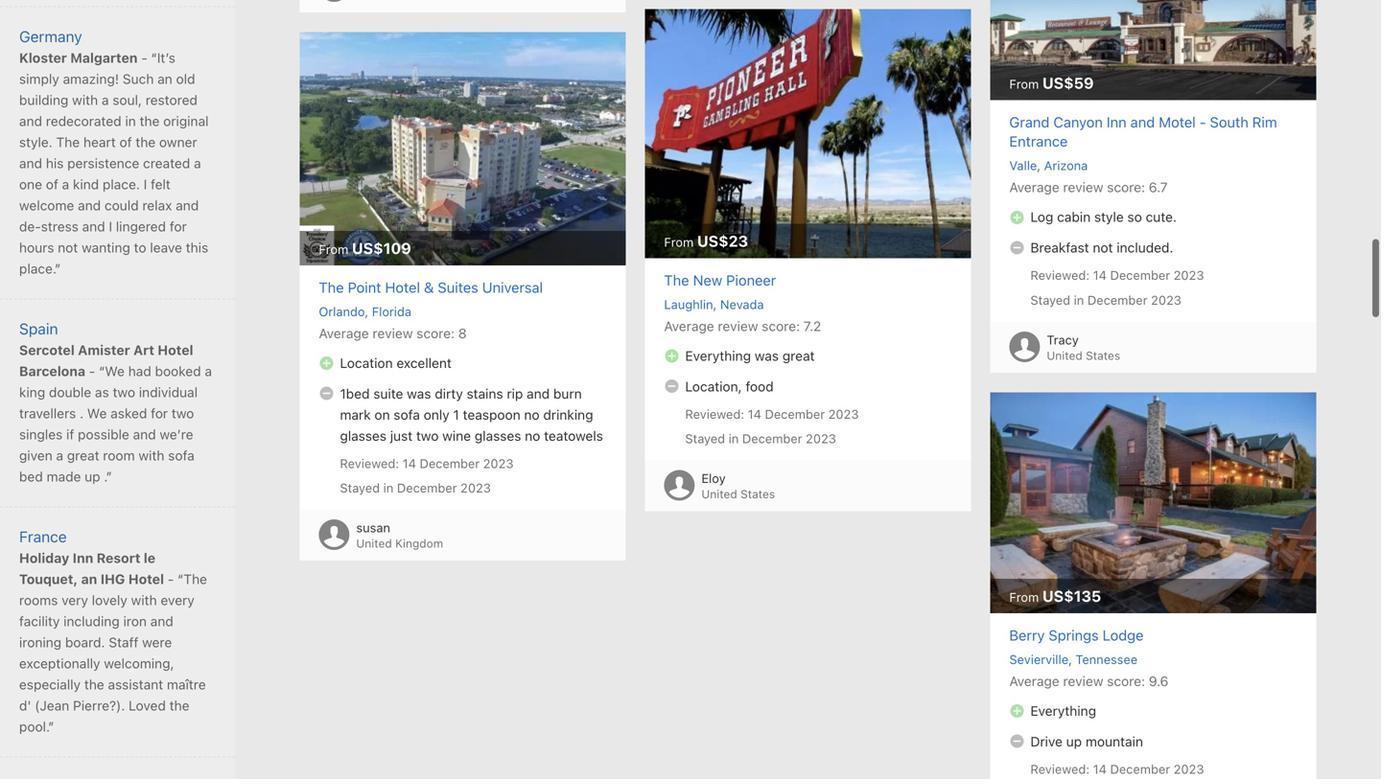 Task type: locate. For each thing, give the bounding box(es) containing it.
united inside tracy united states
[[1047, 349, 1083, 362]]

everything for everything was great
[[685, 348, 751, 364]]

0 vertical spatial inn
[[1107, 114, 1127, 131]]

heart
[[83, 134, 116, 150]]

0 horizontal spatial inn
[[73, 550, 93, 566]]

and inside "grand canyon inn and motel - south rim entrance valle , arizona average review score: 6.7"
[[1130, 114, 1155, 131]]

1 vertical spatial for
[[151, 406, 168, 421]]

1 horizontal spatial stayed in december 2023
[[685, 432, 836, 446]]

0 horizontal spatial up
[[85, 469, 100, 485]]

reviewed: 14 december 2023 down breakfast not included.
[[1030, 268, 1204, 283]]

, down new
[[713, 297, 717, 312]]

and
[[19, 113, 42, 129], [1130, 114, 1155, 131], [19, 155, 42, 171], [78, 197, 101, 213], [176, 197, 199, 213], [82, 218, 105, 234], [527, 386, 550, 402], [133, 427, 156, 442], [150, 614, 173, 629]]

1 horizontal spatial the
[[319, 279, 344, 296]]

0 vertical spatial i
[[144, 176, 147, 192]]

the
[[56, 134, 80, 150], [664, 272, 689, 289], [319, 279, 344, 296]]

two up the asked
[[113, 384, 135, 400]]

tennessee
[[1076, 653, 1138, 667]]

great down if
[[67, 448, 99, 464]]

2 vertical spatial hotel
[[128, 571, 164, 587]]

0 horizontal spatial of
[[46, 176, 58, 192]]

as
[[95, 384, 109, 400]]

1 vertical spatial sofa
[[168, 448, 195, 464]]

1 vertical spatial stayed
[[685, 432, 725, 446]]

united inside susan united kingdom
[[356, 537, 392, 551]]

i left the felt
[[144, 176, 147, 192]]

1 vertical spatial everything
[[1030, 703, 1096, 719]]

united for us$23
[[701, 488, 737, 501]]

from inside from us$109
[[319, 242, 348, 256]]

hotel down le
[[128, 571, 164, 587]]

0 vertical spatial with
[[72, 92, 98, 108]]

hotel inside sercotel amister art hotel barcelona
[[158, 342, 193, 358]]

the up pierre?).
[[84, 677, 104, 693]]

united down tracy
[[1047, 349, 1083, 362]]

drinking
[[543, 407, 593, 423]]

1 horizontal spatial of
[[119, 134, 132, 150]]

1 vertical spatial states
[[741, 488, 775, 501]]

united down susan
[[356, 537, 392, 551]]

2 horizontal spatial the
[[664, 272, 689, 289]]

2 vertical spatial with
[[131, 593, 157, 608]]

in down soul,
[[125, 113, 136, 129]]

great inside - "we had booked a king double as two individual travellers . we asked for two singles if possible and we're given a great room with sofa bed made up ."
[[67, 448, 99, 464]]

, inside "grand canyon inn and motel - south rim entrance valle , arizona average review score: 6.7"
[[1037, 158, 1041, 173]]

average down sevierville link
[[1009, 674, 1060, 690]]

0 horizontal spatial was
[[407, 386, 431, 402]]

from us$109
[[319, 239, 411, 257]]

lingered
[[116, 218, 166, 234]]

2 vertical spatial stayed in december 2023
[[340, 481, 491, 495]]

every
[[161, 593, 195, 608]]

1 horizontal spatial united
[[701, 488, 737, 501]]

stayed
[[1030, 293, 1070, 307], [685, 432, 725, 446], [340, 481, 380, 495]]

mountain
[[1086, 734, 1143, 750]]

1 horizontal spatial i
[[144, 176, 147, 192]]

, down springs
[[1069, 653, 1072, 667]]

0 vertical spatial everything
[[685, 348, 751, 364]]

average inside the new pioneer laughlin , nevada average review score: 7.2
[[664, 318, 714, 334]]

, down point
[[365, 304, 369, 319]]

14 down drive up mountain
[[1093, 762, 1107, 777]]

not down 'log cabin style so cute.'
[[1093, 240, 1113, 256]]

the for us$109
[[319, 279, 344, 296]]

holiday inn resort le touquet, an ihg hotel
[[19, 550, 164, 587]]

sofa down we're
[[168, 448, 195, 464]]

average inside "grand canyon inn and motel - south rim entrance valle , arizona average review score: 6.7"
[[1009, 180, 1060, 195]]

0 horizontal spatial united
[[356, 537, 392, 551]]

reviewed: 14 december 2023 for us$59
[[1030, 268, 1204, 283]]

was
[[755, 348, 779, 364], [407, 386, 431, 402]]

to
[[134, 240, 146, 255]]

score: inside the new pioneer laughlin , nevada average review score: 7.2
[[762, 318, 800, 334]]

was up food
[[755, 348, 779, 364]]

average down valle
[[1009, 180, 1060, 195]]

0 vertical spatial united
[[1047, 349, 1083, 362]]

the up created on the top left of the page
[[136, 134, 156, 150]]

the point hotel & suites universal orlando , florida average review score: 8
[[319, 279, 543, 341]]

review down nevada
[[718, 318, 758, 334]]

0 vertical spatial stayed
[[1030, 293, 1070, 307]]

reviewed: 14 december 2023 for us$109
[[340, 456, 514, 471]]

- left '"we'
[[89, 363, 95, 379]]

1 horizontal spatial an
[[157, 71, 172, 87]]

1 horizontal spatial everything
[[1030, 703, 1096, 719]]

a down owner
[[194, 155, 201, 171]]

- inside "grand canyon inn and motel - south rim entrance valle , arizona average review score: 6.7"
[[1200, 114, 1206, 131]]

0 vertical spatial up
[[85, 469, 100, 485]]

score: up so
[[1107, 180, 1145, 195]]

1 vertical spatial i
[[109, 218, 112, 234]]

grand canyon inn and motel - south rim entrance valle , arizona average review score: 6.7
[[1009, 114, 1277, 195]]

no left 'drinking'
[[524, 407, 540, 423]]

an left old
[[157, 71, 172, 87]]

from up berry
[[1009, 590, 1039, 605]]

hotel up booked
[[158, 342, 193, 358]]

everything
[[685, 348, 751, 364], [1030, 703, 1096, 719]]

king
[[19, 384, 45, 400]]

review down arizona
[[1063, 180, 1103, 195]]

no
[[524, 407, 540, 423], [525, 428, 540, 444]]

, down entrance on the top
[[1037, 158, 1041, 173]]

exceptionally
[[19, 656, 100, 672]]

for inside - "it's simply amazing! such an old building with a soul, restored and redecorated in the original style. the heart of the owner and his persistence created a one of a kind place. i felt welcome and could relax and de-stress and i lingered for hours not wanting to leave this place."
[[170, 218, 187, 234]]

review inside the berry springs lodge sevierville , tennessee average review score: 9.6
[[1063, 674, 1103, 690]]

1 horizontal spatial great
[[782, 348, 815, 364]]

1 horizontal spatial not
[[1093, 240, 1113, 256]]

berry springs lodge link
[[990, 626, 1316, 645]]

the up orlando link
[[319, 279, 344, 296]]

average inside "the point hotel & suites universal orlando , florida average review score: 8"
[[319, 326, 369, 341]]

0 horizontal spatial everything
[[685, 348, 751, 364]]

eloy united states
[[701, 471, 775, 501]]

0 horizontal spatial an
[[81, 571, 97, 587]]

sofa
[[394, 407, 420, 423], [168, 448, 195, 464]]

maître
[[167, 677, 206, 693]]

with right room
[[139, 448, 164, 464]]

up
[[85, 469, 100, 485], [1066, 734, 1082, 750]]

and up wanting
[[82, 218, 105, 234]]

- right the motel at the top right of the page
[[1200, 114, 1206, 131]]

reviewed: down location,
[[685, 407, 744, 421]]

and down the asked
[[133, 427, 156, 442]]

great
[[782, 348, 815, 364], [67, 448, 99, 464]]

up left '."'
[[85, 469, 100, 485]]

with
[[72, 92, 98, 108], [139, 448, 164, 464], [131, 593, 157, 608]]

1 horizontal spatial for
[[170, 218, 187, 234]]

0 vertical spatial was
[[755, 348, 779, 364]]

2 horizontal spatial stayed
[[1030, 293, 1070, 307]]

was up only
[[407, 386, 431, 402]]

of right heart
[[119, 134, 132, 150]]

united down 'eloy'
[[701, 488, 737, 501]]

2 vertical spatial united
[[356, 537, 392, 551]]

- inside '- "the rooms very lovely with every facility including iron and ironing board. staff were exceptionally welcoming, especially the assistant maître d' (jean pierre?). loved the pool."'
[[168, 571, 174, 587]]

stayed for us$59
[[1030, 293, 1070, 307]]

asked
[[111, 406, 147, 421]]

reviewed: down just
[[340, 456, 399, 471]]

united inside 'eloy united states'
[[701, 488, 737, 501]]

- inside - "it's simply amazing! such an old building with a soul, restored and redecorated in the original style. the heart of the owner and his persistence created a one of a kind place. i felt welcome and could relax and de-stress and i lingered for hours not wanting to leave this place."
[[141, 50, 147, 65]]

hotel left &
[[385, 279, 420, 296]]

from up grand
[[1009, 77, 1039, 91]]

rooms
[[19, 593, 58, 608]]

- left "it's
[[141, 50, 147, 65]]

up right drive
[[1066, 734, 1082, 750]]

1 vertical spatial inn
[[73, 550, 93, 566]]

great down 7.2
[[782, 348, 815, 364]]

valle link
[[1009, 158, 1037, 173]]

reviewed: 14 december 2023
[[1030, 268, 1204, 283], [685, 407, 859, 421], [340, 456, 514, 471], [1030, 762, 1204, 777]]

1 vertical spatial up
[[1066, 734, 1082, 750]]

review down the tennessee
[[1063, 674, 1103, 690]]

, inside the new pioneer laughlin , nevada average review score: 7.2
[[713, 297, 717, 312]]

the down maître
[[169, 698, 189, 714]]

from us$59
[[1009, 74, 1094, 92]]

1 vertical spatial stayed in december 2023
[[685, 432, 836, 446]]

booked
[[155, 363, 201, 379]]

score: down the tennessee
[[1107, 674, 1145, 690]]

drive
[[1030, 734, 1063, 750]]

- inside - "we had booked a king double as two individual travellers . we asked for two singles if possible and we're given a great room with sofa bed made up ."
[[89, 363, 95, 379]]

stayed in december 2023 for us$23
[[685, 432, 836, 446]]

1 vertical spatial hotel
[[158, 342, 193, 358]]

2 horizontal spatial two
[[416, 428, 439, 444]]

reviewed:
[[1030, 268, 1090, 283], [685, 407, 744, 421], [340, 456, 399, 471], [1030, 762, 1090, 777]]

1 vertical spatial no
[[525, 428, 540, 444]]

two up we're
[[172, 406, 194, 421]]

restored
[[146, 92, 198, 108]]

if
[[66, 427, 74, 442]]

the up his
[[56, 134, 80, 150]]

average down orlando link
[[319, 326, 369, 341]]

grand canyon inn and motel - south rim entrance link
[[990, 113, 1316, 151]]

kloster
[[19, 50, 67, 65]]

and up style. at the top left of page
[[19, 113, 42, 129]]

0 vertical spatial hotel
[[385, 279, 420, 296]]

0 horizontal spatial glasses
[[340, 428, 387, 444]]

0 horizontal spatial for
[[151, 406, 168, 421]]

d'
[[19, 698, 31, 714]]

an inside holiday inn resort le touquet, an ihg hotel
[[81, 571, 97, 587]]

reviewed: 14 december 2023 down food
[[685, 407, 859, 421]]

from left us$23
[[664, 235, 694, 249]]

0 horizontal spatial two
[[113, 384, 135, 400]]

including
[[63, 614, 120, 629]]

1 vertical spatial was
[[407, 386, 431, 402]]

0 horizontal spatial states
[[741, 488, 775, 501]]

1 vertical spatial great
[[67, 448, 99, 464]]

review down florida
[[373, 326, 413, 341]]

1 vertical spatial with
[[139, 448, 164, 464]]

reviewed: 14 december 2023 down mountain
[[1030, 762, 1204, 777]]

9.6
[[1149, 674, 1169, 690]]

an for touquet,
[[81, 571, 97, 587]]

tracy
[[1047, 333, 1079, 347]]

and right rip at left
[[527, 386, 550, 402]]

stayed in december 2023 down food
[[685, 432, 836, 446]]

two
[[113, 384, 135, 400], [172, 406, 194, 421], [416, 428, 439, 444]]

in up tracy
[[1074, 293, 1084, 307]]

-
[[141, 50, 147, 65], [1200, 114, 1206, 131], [89, 363, 95, 379], [168, 571, 174, 587]]

score: left 8
[[417, 326, 455, 341]]

not down stress
[[58, 240, 78, 255]]

0 horizontal spatial stayed in december 2023
[[340, 481, 491, 495]]

(jean
[[35, 698, 69, 714]]

1 vertical spatial of
[[46, 176, 58, 192]]

review inside the new pioneer laughlin , nevada average review score: 7.2
[[718, 318, 758, 334]]

inn right canyon
[[1107, 114, 1127, 131]]

2 vertical spatial stayed
[[340, 481, 380, 495]]

0 vertical spatial no
[[524, 407, 540, 423]]

united for us$109
[[356, 537, 392, 551]]

an left ihg
[[81, 571, 97, 587]]

0 horizontal spatial great
[[67, 448, 99, 464]]

, inside the berry springs lodge sevierville , tennessee average review score: 9.6
[[1069, 653, 1072, 667]]

0 horizontal spatial i
[[109, 218, 112, 234]]

and left the motel at the top right of the page
[[1130, 114, 1155, 131]]

1 horizontal spatial stayed
[[685, 432, 725, 446]]

in up 'eloy united states'
[[729, 432, 739, 446]]

with up "redecorated"
[[72, 92, 98, 108]]

the inside "the point hotel & suites universal orlando , florida average review score: 8"
[[319, 279, 344, 296]]

states inside 'eloy united states'
[[741, 488, 775, 501]]

stayed in december 2023 down breakfast not included.
[[1030, 293, 1181, 307]]

with inside - "we had booked a king double as two individual travellers . we asked for two singles if possible and we're given a great room with sofa bed made up ."
[[139, 448, 164, 464]]

reviewed: down the breakfast
[[1030, 268, 1090, 283]]

an inside - "it's simply amazing! such an old building with a soul, restored and redecorated in the original style. the heart of the owner and his persistence created a one of a kind place. i felt welcome and could relax and de-stress and i lingered for hours not wanting to leave this place."
[[157, 71, 172, 87]]

1 vertical spatial two
[[172, 406, 194, 421]]

sercotel amister art hotel barcelona
[[19, 342, 193, 379]]

i
[[144, 176, 147, 192], [109, 218, 112, 234]]

0 horizontal spatial not
[[58, 240, 78, 255]]

inn
[[1107, 114, 1127, 131], [73, 550, 93, 566]]

.
[[80, 406, 84, 421]]

0 horizontal spatial stayed
[[340, 481, 380, 495]]

from inside from us$59
[[1009, 77, 1039, 91]]

reviewed: for us$109
[[340, 456, 399, 471]]

reviewed: down drive
[[1030, 762, 1090, 777]]

for down individual at left
[[151, 406, 168, 421]]

stains
[[467, 386, 503, 402]]

up inside - "we had booked a king double as two individual travellers . we asked for two singles if possible and we're given a great room with sofa bed made up ."
[[85, 469, 100, 485]]

review inside "the point hotel & suites universal orlando , florida average review score: 8"
[[373, 326, 413, 341]]

inn left resort
[[73, 550, 93, 566]]

2 horizontal spatial united
[[1047, 349, 1083, 362]]

a up made
[[56, 448, 63, 464]]

stayed in december 2023 for us$109
[[340, 481, 491, 495]]

1 horizontal spatial glasses
[[475, 428, 521, 444]]

in up susan
[[383, 481, 394, 495]]

0 vertical spatial states
[[1086, 349, 1120, 362]]

the for us$23
[[664, 272, 689, 289]]

double
[[49, 384, 91, 400]]

1 vertical spatial an
[[81, 571, 97, 587]]

14 down food
[[748, 407, 761, 421]]

0 vertical spatial stayed in december 2023
[[1030, 293, 1181, 307]]

room
[[103, 448, 135, 464]]

score:
[[1107, 180, 1145, 195], [762, 318, 800, 334], [417, 326, 455, 341], [1107, 674, 1145, 690]]

stayed up tracy
[[1030, 293, 1070, 307]]

cute.
[[1146, 209, 1177, 225]]

with up iron
[[131, 593, 157, 608]]

1 horizontal spatial two
[[172, 406, 194, 421]]

very
[[62, 593, 88, 608]]

the up laughlin link
[[664, 272, 689, 289]]

stayed in december 2023 up susan united kingdom
[[340, 481, 491, 495]]

0 vertical spatial of
[[119, 134, 132, 150]]

0 vertical spatial an
[[157, 71, 172, 87]]

created
[[143, 155, 190, 171]]

amazing!
[[63, 71, 119, 87]]

1 horizontal spatial states
[[1086, 349, 1120, 362]]

of down his
[[46, 176, 58, 192]]

from for us$135
[[1009, 590, 1039, 605]]

given
[[19, 448, 52, 464]]

2 vertical spatial two
[[416, 428, 439, 444]]

everything up location,
[[685, 348, 751, 364]]

no left teatowels
[[525, 428, 540, 444]]

united for us$59
[[1047, 349, 1083, 362]]

1 horizontal spatial sofa
[[394, 407, 420, 423]]

from inside from us$23
[[664, 235, 694, 249]]

1 vertical spatial united
[[701, 488, 737, 501]]

the inside the new pioneer laughlin , nevada average review score: 7.2
[[664, 272, 689, 289]]

the
[[140, 113, 160, 129], [136, 134, 156, 150], [84, 677, 104, 693], [169, 698, 189, 714]]

from inside 'from us$135'
[[1009, 590, 1039, 605]]

i up wanting
[[109, 218, 112, 234]]

bed
[[19, 469, 43, 485]]

glasses down mark
[[340, 428, 387, 444]]

states inside tracy united states
[[1086, 349, 1120, 362]]

springs
[[1049, 627, 1099, 644]]

0 vertical spatial great
[[782, 348, 815, 364]]

states
[[1086, 349, 1120, 362], [741, 488, 775, 501]]

for up leave
[[170, 218, 187, 234]]

nevada
[[720, 297, 764, 312]]

stayed up 'eloy'
[[685, 432, 725, 446]]

berry springs lodge sevierville , tennessee average review score: 9.6
[[1009, 627, 1169, 690]]

1 horizontal spatial inn
[[1107, 114, 1127, 131]]

14 for us$109
[[403, 456, 416, 471]]

a left kind
[[62, 176, 69, 192]]

sofa up just
[[394, 407, 420, 423]]

from
[[1009, 77, 1039, 91], [664, 235, 694, 249], [319, 242, 348, 256], [1009, 590, 1039, 605]]

from left us$109
[[319, 242, 348, 256]]

two down only
[[416, 428, 439, 444]]

14 down breakfast not included.
[[1093, 268, 1107, 283]]

leave
[[150, 240, 182, 255]]

, inside "the point hotel & suites universal orlando , florida average review score: 8"
[[365, 304, 369, 319]]

0 vertical spatial two
[[113, 384, 135, 400]]

berry
[[1009, 627, 1045, 644]]

0 horizontal spatial the
[[56, 134, 80, 150]]

0 horizontal spatial sofa
[[168, 448, 195, 464]]

persistence
[[67, 155, 139, 171]]

2 horizontal spatial stayed in december 2023
[[1030, 293, 1181, 307]]

14 down just
[[403, 456, 416, 471]]

- left "the
[[168, 571, 174, 587]]

pool."
[[19, 719, 54, 735]]

reviewed: for us$59
[[1030, 268, 1090, 283]]

on
[[374, 407, 390, 423]]

inn inside "grand canyon inn and motel - south rim entrance valle , arizona average review score: 6.7"
[[1107, 114, 1127, 131]]

an
[[157, 71, 172, 87], [81, 571, 97, 587]]

for inside - "we had booked a king double as two individual travellers . we asked for two singles if possible and we're given a great room with sofa bed made up ."
[[151, 406, 168, 421]]

glasses down teaspoon
[[475, 428, 521, 444]]

0 vertical spatial sofa
[[394, 407, 420, 423]]

0 vertical spatial for
[[170, 218, 187, 234]]

susan
[[356, 521, 390, 535]]

laughlin
[[664, 297, 713, 312]]

average down laughlin
[[664, 318, 714, 334]]



Task type: vqa. For each thing, say whether or not it's contained in the screenshot.
bottom ADULT
no



Task type: describe. For each thing, give the bounding box(es) containing it.
amister
[[78, 342, 130, 358]]

barcelona
[[19, 363, 85, 379]]

location, food
[[685, 379, 774, 395]]

1bed
[[340, 386, 370, 402]]

lovely
[[92, 593, 127, 608]]

orlando
[[319, 304, 365, 319]]

a left soul,
[[102, 92, 109, 108]]

stayed for us$109
[[340, 481, 380, 495]]

canyon
[[1053, 114, 1103, 131]]

eloy
[[701, 471, 726, 486]]

- "the rooms very lovely with every facility including iron and ironing board. staff were exceptionally welcoming, especially the assistant maître d' (jean pierre?). loved the pool."
[[19, 571, 207, 735]]

from us$135
[[1009, 587, 1101, 606]]

valle
[[1009, 158, 1037, 173]]

14 for us$23
[[748, 407, 761, 421]]

loved
[[129, 698, 166, 714]]

sofa inside - "we had booked a king double as two individual travellers . we asked for two singles if possible and we're given a great room with sofa bed made up ."
[[168, 448, 195, 464]]

with inside '- "the rooms very lovely with every facility including iron and ironing board. staff were exceptionally welcoming, especially the assistant maître d' (jean pierre?). loved the pool."'
[[131, 593, 157, 608]]

1 horizontal spatial up
[[1066, 734, 1082, 750]]

."
[[104, 469, 112, 485]]

kingdom
[[395, 537, 443, 551]]

sevierville
[[1009, 653, 1069, 667]]

score: inside the berry springs lodge sevierville , tennessee average review score: 9.6
[[1107, 674, 1145, 690]]

lodge
[[1103, 627, 1144, 644]]

score: inside "grand canyon inn and motel - south rim entrance valle , arizona average review score: 6.7"
[[1107, 180, 1145, 195]]

malgarten
[[70, 50, 138, 65]]

everything for everything
[[1030, 703, 1096, 719]]

germany
[[19, 27, 82, 45]]

susan united kingdom
[[356, 521, 443, 551]]

from for us$23
[[664, 235, 694, 249]]

hours
[[19, 240, 54, 255]]

6.7
[[1149, 180, 1168, 195]]

reviewed: 14 december 2023 for us$23
[[685, 407, 859, 421]]

and inside 1bed suite was dirty stains rip and burn mark on sofa only 1 teaspoon no drinking glasses just two wine glasses no teatowels
[[527, 386, 550, 402]]

7.2
[[804, 318, 821, 334]]

and down kind
[[78, 197, 101, 213]]

states for us$23
[[741, 488, 775, 501]]

spain
[[19, 320, 58, 338]]

rim
[[1252, 114, 1277, 131]]

location
[[340, 355, 393, 371]]

art
[[133, 342, 154, 358]]

&
[[424, 279, 434, 296]]

in for us$23
[[729, 432, 739, 446]]

the inside - "it's simply amazing! such an old building with a soul, restored and redecorated in the original style. the heart of the owner and his persistence created a one of a kind place. i felt welcome and could relax and de-stress and i lingered for hours not wanting to leave this place."
[[56, 134, 80, 150]]

just
[[390, 428, 413, 444]]

in for us$59
[[1074, 293, 1084, 307]]

states for us$59
[[1086, 349, 1120, 362]]

welcoming,
[[104, 656, 174, 672]]

stress
[[41, 218, 78, 234]]

wine
[[442, 428, 471, 444]]

log cabin style so cute.
[[1030, 209, 1177, 225]]

sevierville link
[[1009, 653, 1069, 667]]

a right booked
[[205, 363, 212, 379]]

his
[[46, 155, 64, 171]]

style.
[[19, 134, 53, 150]]

the down restored
[[140, 113, 160, 129]]

1bed suite was dirty stains rip and burn mark on sofa only 1 teaspoon no drinking glasses just two wine glasses no teatowels
[[340, 386, 603, 444]]

wanting
[[82, 240, 130, 255]]

so
[[1127, 209, 1142, 225]]

was inside 1bed suite was dirty stains rip and burn mark on sofa only 1 teaspoon no drinking glasses just two wine glasses no teatowels
[[407, 386, 431, 402]]

entrance
[[1009, 133, 1068, 150]]

sercotel
[[19, 342, 75, 358]]

building
[[19, 92, 68, 108]]

had
[[128, 363, 151, 379]]

two inside 1bed suite was dirty stains rip and burn mark on sofa only 1 teaspoon no drinking glasses just two wine glasses no teatowels
[[416, 428, 439, 444]]

south
[[1210, 114, 1249, 131]]

de-
[[19, 218, 41, 234]]

with inside - "it's simply amazing! such an old building with a soul, restored and redecorated in the original style. the heart of the owner and his persistence created a one of a kind place. i felt welcome and could relax and de-stress and i lingered for hours not wanting to leave this place."
[[72, 92, 98, 108]]

ironing
[[19, 635, 62, 651]]

we
[[87, 406, 107, 421]]

14 for us$59
[[1093, 268, 1107, 283]]

resort
[[97, 550, 140, 566]]

not inside - "it's simply amazing! such an old building with a soul, restored and redecorated in the original style. the heart of the owner and his persistence created a one of a kind place. i felt welcome and could relax and de-stress and i lingered for hours not wanting to leave this place."
[[58, 240, 78, 255]]

suite
[[373, 386, 403, 402]]

- for spain
[[89, 363, 95, 379]]

14 for us$135
[[1093, 762, 1107, 777]]

stayed for us$23
[[685, 432, 725, 446]]

8
[[458, 326, 467, 341]]

the new pioneer link
[[645, 271, 971, 290]]

grand
[[1009, 114, 1050, 131]]

everything was great
[[685, 348, 815, 364]]

- for germany
[[141, 50, 147, 65]]

- "we had booked a king double as two individual travellers . we asked for two singles if possible and we're given a great room with sofa bed made up ."
[[19, 363, 212, 485]]

arizona
[[1044, 158, 1088, 173]]

iron
[[123, 614, 147, 629]]

2 glasses from the left
[[475, 428, 521, 444]]

average inside the berry springs lodge sevierville , tennessee average review score: 9.6
[[1009, 674, 1060, 690]]

- for france
[[168, 571, 174, 587]]

in inside - "it's simply amazing! such an old building with a soul, restored and redecorated in the original style. the heart of the owner and his persistence created a one of a kind place. i felt welcome and could relax and de-stress and i lingered for hours not wanting to leave this place."
[[125, 113, 136, 129]]

only
[[424, 407, 450, 423]]

spain link
[[0, 300, 235, 507]]

and inside '- "the rooms very lovely with every facility including iron and ironing board. staff were exceptionally welcoming, especially the assistant maître d' (jean pierre?). loved the pool."'
[[150, 614, 173, 629]]

in for us$109
[[383, 481, 394, 495]]

reviewed: for us$23
[[685, 407, 744, 421]]

style
[[1094, 209, 1124, 225]]

and right relax
[[176, 197, 199, 213]]

reviewed: 14 december 2023 for us$135
[[1030, 762, 1204, 777]]

included.
[[1117, 240, 1173, 256]]

inn inside holiday inn resort le touquet, an ihg hotel
[[73, 550, 93, 566]]

stayed in december 2023 for us$59
[[1030, 293, 1181, 307]]

an for such
[[157, 71, 172, 87]]

1 horizontal spatial was
[[755, 348, 779, 364]]

place."
[[19, 261, 61, 277]]

review inside "grand canyon inn and motel - south rim entrance valle , arizona average review score: 6.7"
[[1063, 180, 1103, 195]]

possible
[[78, 427, 129, 442]]

from us$23
[[664, 232, 748, 250]]

sofa inside 1bed suite was dirty stains rip and burn mark on sofa only 1 teaspoon no drinking glasses just two wine glasses no teatowels
[[394, 407, 420, 423]]

1
[[453, 407, 459, 423]]

teaspoon
[[463, 407, 521, 423]]

food
[[746, 379, 774, 395]]

from for us$109
[[319, 242, 348, 256]]

score: inside "the point hotel & suites universal orlando , florida average review score: 8"
[[417, 326, 455, 341]]

reviewed: for us$135
[[1030, 762, 1090, 777]]

burn
[[553, 386, 582, 402]]

orlando link
[[319, 304, 365, 319]]

us$59
[[1042, 74, 1094, 92]]

florida
[[372, 304, 411, 319]]

holiday
[[19, 550, 69, 566]]

owner
[[159, 134, 197, 150]]

kloster malgarten
[[19, 50, 138, 65]]

travellers
[[19, 406, 76, 421]]

1 glasses from the left
[[340, 428, 387, 444]]

location,
[[685, 379, 742, 395]]

kind
[[73, 176, 99, 192]]

the new pioneer laughlin , nevada average review score: 7.2
[[664, 272, 821, 334]]

pierre?).
[[73, 698, 125, 714]]

"we
[[99, 363, 125, 379]]

and inside - "we had booked a king double as two individual travellers . we asked for two singles if possible and we're given a great room with sofa bed made up ."
[[133, 427, 156, 442]]

motel
[[1159, 114, 1196, 131]]

france link
[[0, 508, 235, 757]]

"it's
[[151, 50, 175, 65]]

hotel inside holiday inn resort le touquet, an ihg hotel
[[128, 571, 164, 587]]

hotel inside "the point hotel & suites universal orlando , florida average review score: 8"
[[385, 279, 420, 296]]

log
[[1030, 209, 1053, 225]]

and up one
[[19, 155, 42, 171]]

from for us$59
[[1009, 77, 1039, 91]]



